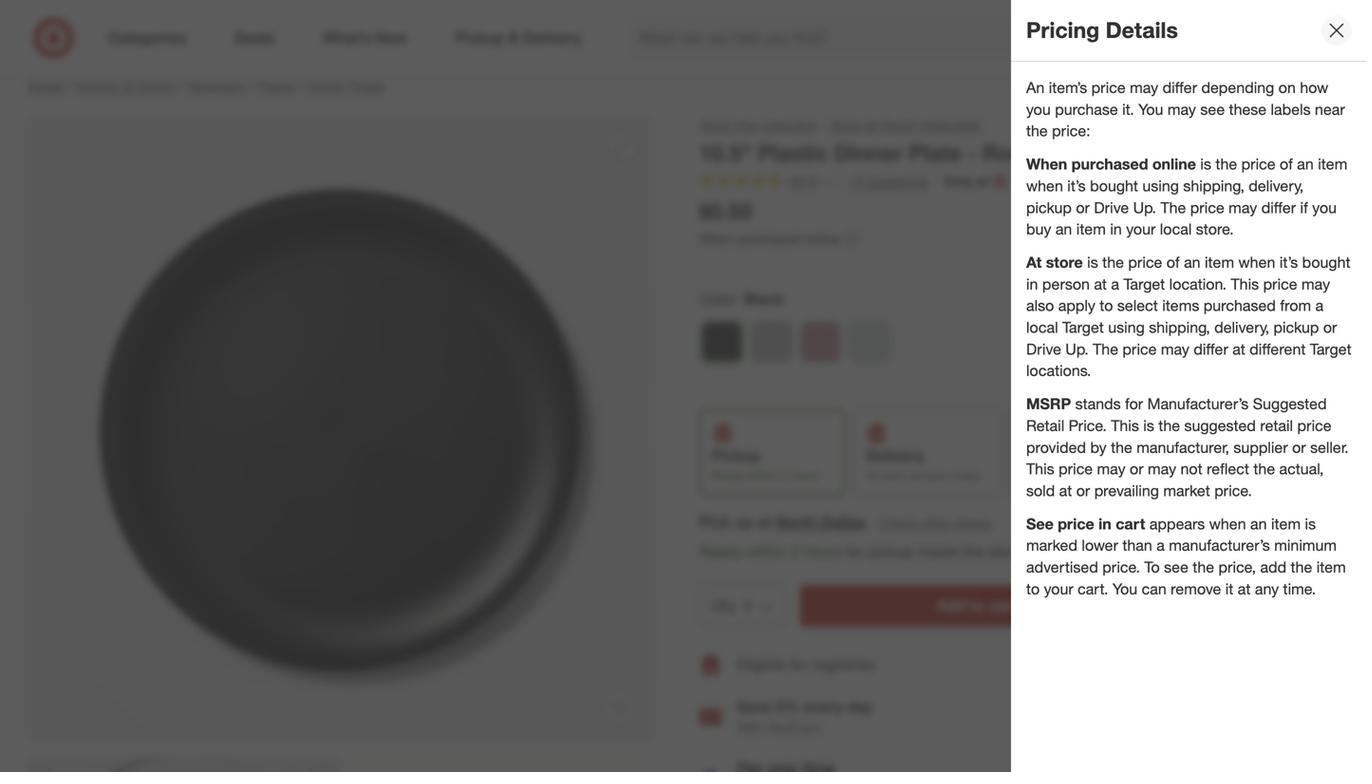 Task type: describe. For each thing, give the bounding box(es) containing it.
the down supplier
[[1254, 460, 1275, 478]]

today
[[952, 468, 980, 483]]

it's for item
[[1068, 177, 1086, 195]]

purchased inside "is the price of an item when it's bought in person at a target location. this price may also apply to select items purchased from a local target using shipping, delivery, pickup or drive up. the price may differ at different target locations."
[[1204, 296, 1276, 315]]

shop this collection
[[700, 117, 818, 133]]

when purchased online for an item's price may differ depending on how you purchase it. you may see these labels near the price:
[[1027, 155, 1196, 173]]

price up seller.
[[1298, 416, 1332, 435]]

you inside is the price of an item when it's bought using shipping, delivery, pickup or drive up. the price may differ if you buy an item in your local store.
[[1313, 198, 1337, 217]]

depending
[[1202, 78, 1275, 97]]

registries
[[813, 655, 875, 674]]

appears
[[1150, 515, 1205, 533]]

in inside is the price of an item when it's bought using shipping, delivery, pickup or drive up. the price may differ if you buy an item in your local store.
[[1110, 220, 1122, 238]]

target up select
[[1124, 275, 1165, 293]]

appears when an item is marked lower than a manufacturer's minimum advertised price. to see the price, add the item to your cart. you can remove it at any time.
[[1027, 515, 1346, 598]]

location.
[[1170, 275, 1227, 293]]

get
[[1021, 468, 1039, 483]]

-
[[968, 140, 977, 166]]

manufacturer,
[[1137, 438, 1230, 457]]

purchase
[[1055, 100, 1118, 119]]

the inside an item's price may differ depending on how you purchase it. you may see these labels near the price:
[[1027, 122, 1048, 140]]

0 horizontal spatial pickup
[[869, 542, 914, 561]]

1 plates from the left
[[258, 78, 294, 94]]

other
[[920, 514, 952, 531]]

an inside appears when an item is marked lower than a manufacturer's minimum advertised price. to see the price, add the item to your cart. you can remove it at any time.
[[1251, 515, 1267, 533]]

delivery, inside "is the price of an item when it's bought in person at a target location. this price may also apply to select items purchased from a local target using shipping, delivery, pickup or drive up. the price may differ at different target locations."
[[1215, 318, 1270, 337]]

1 horizontal spatial this
[[1111, 416, 1139, 435]]

1 vertical spatial 2
[[791, 542, 800, 561]]

any
[[1255, 580, 1279, 598]]

4610 link
[[699, 171, 837, 194]]

12 questions
[[850, 173, 928, 190]]

check other stores button
[[877, 512, 993, 533]]

when for purchased
[[1239, 253, 1276, 272]]

an up if at top
[[1297, 155, 1314, 173]]

or up see price in cart
[[1077, 481, 1090, 500]]

apply
[[1059, 296, 1096, 315]]

&
[[124, 78, 133, 94]]

stands
[[1076, 395, 1121, 413]]

save 5% every day with redcard
[[737, 698, 873, 736]]

the up "remove"
[[1193, 558, 1215, 576]]

jet gray image
[[752, 322, 792, 362]]

using inside is the price of an item when it's bought using shipping, delivery, pickup or drive up. the price may differ if you buy an item in your local store.
[[1143, 177, 1179, 195]]

near
[[1315, 100, 1345, 119]]

actual,
[[1280, 460, 1324, 478]]

the inside "is the price of an item when it's bought in person at a target location. this price may also apply to select items purchased from a local target using shipping, delivery, pickup or drive up. the price may differ at different target locations."
[[1103, 253, 1124, 272]]

plates link
[[258, 78, 294, 94]]

10.5" plastic dinner plate - room essentials™, 1 of 11 image
[[27, 115, 654, 742]]

at inside stands for manufacturer's suggested retail price. this is the suggested retail price provided by the manufacturer, supplier or seller. this price may or may not reflect the actual, sold at or prevailing market price.
[[1059, 481, 1072, 500]]

12
[[850, 173, 864, 190]]

lower
[[1082, 536, 1119, 555]]

day
[[847, 698, 873, 716]]

eligible for registries
[[737, 655, 875, 674]]

advertised
[[1027, 558, 1099, 576]]

differ inside is the price of an item when it's bought using shipping, delivery, pickup or drive up. the price may differ if you buy an item in your local store.
[[1262, 198, 1296, 217]]

time.
[[1283, 580, 1316, 598]]

this inside "is the price of an item when it's bought in person at a target location. this price may also apply to select items purchased from a local target using shipping, delivery, pickup or drive up. the price may differ at different target locations."
[[1231, 275, 1259, 293]]

is inside "is the price of an item when it's bought in person at a target location. this price may also apply to select items purchased from a local target using shipping, delivery, pickup or drive up. the price may differ at different target locations."
[[1087, 253, 1098, 272]]

target / kitchen & dining / tableware / plates / dinner plates
[[27, 78, 386, 94]]

1 vertical spatial room
[[983, 140, 1045, 166]]

2 plates from the left
[[349, 78, 386, 94]]

delivery as soon as 5pm today
[[866, 446, 980, 483]]

it's for from
[[1280, 253, 1298, 272]]

as
[[911, 468, 923, 483]]

different
[[1250, 340, 1306, 358]]

dallas
[[821, 513, 866, 531]]

all
[[865, 117, 878, 133]]

cart.
[[1078, 580, 1109, 598]]

drive inside is the price of an item when it's bought using shipping, delivery, pickup or drive up. the price may differ if you buy an item in your local store.
[[1094, 198, 1129, 217]]

to for at
[[1100, 296, 1113, 315]]

price,
[[1219, 558, 1256, 576]]

the inside is the price of an item when it's bought using shipping, delivery, pickup or drive up. the price may differ if you buy an item in your local store.
[[1161, 198, 1186, 217]]

tableware
[[186, 78, 246, 94]]

color
[[699, 289, 736, 308]]

10.5"
[[699, 140, 752, 166]]

you inside appears when an item is marked lower than a manufacturer's minimum advertised price. to see the price, add the item to your cart. you can remove it at any time.
[[1113, 580, 1138, 598]]

price up lower
[[1058, 515, 1095, 533]]

or inside is the price of an item when it's bought using shipping, delivery, pickup or drive up. the price may differ if you buy an item in your local store.
[[1076, 198, 1090, 217]]

hours inside pickup ready within 2 hours
[[790, 468, 819, 483]]

pricing details
[[1027, 17, 1178, 43]]

or right 23
[[1130, 460, 1144, 478]]

bought for a
[[1303, 253, 1351, 272]]

reflect
[[1207, 460, 1250, 478]]

1 horizontal spatial dinner
[[834, 140, 903, 166]]

it inside appears when an item is marked lower than a manufacturer's minimum advertised price. to see the price, add the item to your cart. you can remove it at any time.
[[1226, 580, 1234, 598]]

when for an
[[1027, 177, 1063, 195]]

at inside appears when an item is marked lower than a manufacturer's minimum advertised price. to see the price, add the item to your cart. you can remove it at any time.
[[1238, 580, 1251, 598]]

pickup inside "is the price of an item when it's bought in person at a target location. this price may also apply to select items purchased from a local target using shipping, delivery, pickup or drive up. the price may differ at different target locations."
[[1274, 318, 1319, 337]]

1 vertical spatial ready
[[699, 542, 743, 561]]

local inside is the price of an item when it's bought using shipping, delivery, pickup or drive up. the price may differ if you buy an item in your local store.
[[1160, 220, 1192, 238]]

2 / from the left
[[178, 78, 182, 94]]

only
[[944, 173, 973, 190]]

dining
[[136, 78, 174, 94]]

inside
[[918, 542, 958, 561]]

cart inside pricing details dialog
[[1116, 515, 1146, 533]]

soon
[[882, 468, 908, 483]]

may up prevailing
[[1097, 460, 1126, 478]]

price down these
[[1242, 155, 1276, 173]]

buy
[[1027, 220, 1052, 238]]

within inside pickup ready within 2 hours
[[747, 468, 777, 483]]

details
[[1106, 17, 1178, 43]]

redcard
[[768, 720, 821, 736]]

ready within 2 hours for pickup inside the store
[[699, 542, 1023, 561]]

kitchen & dining link
[[75, 78, 174, 94]]

for for registries
[[790, 655, 809, 674]]

using inside "is the price of an item when it's bought in person at a target location. this price may also apply to select items purchased from a local target using shipping, delivery, pickup or drive up. the price may differ at different target locations."
[[1108, 318, 1145, 337]]

north
[[776, 513, 817, 531]]

of for you
[[1280, 155, 1293, 173]]

5pm
[[926, 468, 949, 483]]

shop for shop this collection
[[700, 117, 732, 133]]

minimum
[[1275, 536, 1337, 555]]

the up manufacturer,
[[1159, 416, 1180, 435]]

price inside an item's price may differ depending on how you purchase it. you may see these labels near the price:
[[1092, 78, 1126, 97]]

the up time.
[[1291, 558, 1313, 576]]

see
[[1027, 515, 1054, 533]]

select
[[1118, 296, 1158, 315]]

these
[[1229, 100, 1267, 119]]

plate
[[909, 140, 962, 166]]

supplier
[[1234, 438, 1288, 457]]

essentials
[[921, 117, 981, 133]]

price:
[[1052, 122, 1091, 140]]

price.
[[1069, 416, 1107, 435]]

price up 'store.'
[[1191, 198, 1225, 217]]

online for an item's price may differ depending on how you purchase it. you may see these labels near the price:
[[1153, 155, 1196, 173]]

by inside stands for manufacturer's suggested retail price. this is the suggested retail price provided by the manufacturer, supplier or seller. this price may or may not reflect the actual, sold at or prevailing market price.
[[1091, 438, 1107, 457]]

item down near
[[1318, 155, 1348, 173]]

shipping, inside is the price of an item when it's bought using shipping, delivery, pickup or drive up. the price may differ if you buy an item in your local store.
[[1184, 177, 1245, 195]]

differ inside "is the price of an item when it's bought in person at a target location. this price may also apply to select items purchased from a local target using shipping, delivery, pickup or drive up. the price may differ at different target locations."
[[1194, 340, 1229, 358]]

1 horizontal spatial for
[[846, 542, 864, 561]]

with
[[737, 720, 764, 736]]

drive inside "is the price of an item when it's bought in person at a target location. this price may also apply to select items purchased from a local target using shipping, delivery, pickup or drive up. the price may differ at different target locations."
[[1027, 340, 1062, 358]]

differ inside an item's price may differ depending on how you purchase it. you may see these labels near the price:
[[1163, 78, 1197, 97]]

dinner plates link
[[306, 78, 386, 94]]

how
[[1300, 78, 1329, 97]]

when inside appears when an item is marked lower than a manufacturer's minimum advertised price. to see the price, add the item to your cart. you can remove it at any time.
[[1210, 515, 1246, 533]]

add to cart button
[[800, 585, 1155, 627]]

questions
[[868, 173, 928, 190]]

ready inside pickup ready within 2 hours
[[712, 468, 744, 483]]

suggested
[[1253, 395, 1327, 413]]

What can we help you find? suggestions appear below search field
[[628, 17, 1101, 59]]

add
[[937, 596, 966, 615]]

to inside add to cart button
[[970, 596, 985, 615]]



Task type: vqa. For each thing, say whether or not it's contained in the screenshot.
SOLD
yes



Task type: locate. For each thing, give the bounding box(es) containing it.
0 vertical spatial shipping,
[[1184, 177, 1245, 195]]

1 vertical spatial within
[[747, 542, 787, 561]]

or
[[1076, 198, 1090, 217], [1324, 318, 1337, 337], [1293, 438, 1306, 457], [1130, 460, 1144, 478], [1077, 481, 1090, 500]]

it right "get"
[[1042, 468, 1048, 483]]

or inside "is the price of an item when it's bought in person at a target location. this price may also apply to select items purchased from a local target using shipping, delivery, pickup or drive up. the price may differ at different target locations."
[[1324, 318, 1337, 337]]

0 vertical spatial you
[[1027, 100, 1051, 119]]

by
[[1091, 438, 1107, 457], [1052, 468, 1064, 483]]

or up actual,
[[1293, 438, 1306, 457]]

0 horizontal spatial local
[[1027, 318, 1058, 337]]

the inside "is the price of an item when it's bought in person at a target location. this price may also apply to select items purchased from a local target using shipping, delivery, pickup or drive up. the price may differ at different target locations."
[[1093, 340, 1119, 358]]

may right "it."
[[1168, 100, 1196, 119]]

at up apply
[[1094, 275, 1107, 293]]

you right if at top
[[1313, 198, 1337, 217]]

labels
[[1271, 100, 1311, 119]]

sold
[[1027, 481, 1055, 500]]

2 horizontal spatial this
[[1231, 275, 1259, 293]]

2 horizontal spatial purchased
[[1204, 296, 1276, 315]]

shop
[[700, 117, 732, 133], [830, 117, 862, 133]]

1 horizontal spatial store
[[1046, 253, 1083, 272]]

cart
[[1116, 515, 1146, 533], [989, 596, 1018, 615]]

1 vertical spatial shipping,
[[1149, 318, 1211, 337]]

0 horizontal spatial room
[[882, 117, 918, 133]]

an
[[1297, 155, 1314, 173], [1056, 220, 1072, 238], [1184, 253, 1201, 272], [1251, 515, 1267, 533]]

bought inside "is the price of an item when it's bought in person at a target location. this price may also apply to select items purchased from a local target using shipping, delivery, pickup or drive up. the price may differ at different target locations."
[[1303, 253, 1351, 272]]

stores
[[955, 514, 992, 531]]

for inside stands for manufacturer's suggested retail price. this is the suggested retail price provided by the manufacturer, supplier or seller. this price may or may not reflect the actual, sold at or prevailing market price.
[[1125, 395, 1143, 413]]

0 horizontal spatial you
[[1113, 580, 1138, 598]]

market
[[1164, 481, 1211, 500]]

3 / from the left
[[249, 78, 254, 94]]

$0.50
[[699, 198, 753, 225]]

item up at store
[[1077, 220, 1106, 238]]

dinner down all
[[834, 140, 903, 166]]

pick
[[699, 513, 731, 531]]

is the price of an item when it's bought using shipping, delivery, pickup or drive up. the price may differ if you buy an item in your local store.
[[1027, 155, 1348, 238]]

0 vertical spatial purchased
[[1072, 155, 1149, 173]]

it's inside "is the price of an item when it's bought in person at a target location. this price may also apply to select items purchased from a local target using shipping, delivery, pickup or drive up. the price may differ at different target locations."
[[1280, 253, 1298, 272]]

0 horizontal spatial drive
[[1027, 340, 1062, 358]]

0 horizontal spatial up.
[[1066, 340, 1089, 358]]

this up sold
[[1027, 460, 1055, 478]]

you inside an item's price may differ depending on how you purchase it. you may see these labels near the price:
[[1139, 100, 1164, 119]]

target down apply
[[1063, 318, 1104, 337]]

2 vertical spatial differ
[[1194, 340, 1229, 358]]

shop left all
[[830, 117, 862, 133]]

essentials™
[[1051, 140, 1169, 166]]

5%
[[776, 698, 799, 716]]

pickup down from
[[1274, 318, 1319, 337]]

0 horizontal spatial 2
[[780, 468, 787, 483]]

pricing details dialog
[[1011, 0, 1367, 772]]

when inside is the price of an item when it's bought using shipping, delivery, pickup or drive up. the price may differ if you buy an item in your local store.
[[1027, 177, 1063, 195]]

purchased
[[1072, 155, 1149, 173], [738, 230, 801, 247], [1204, 296, 1276, 315]]

when purchased online inside pricing details dialog
[[1027, 155, 1196, 173]]

1 vertical spatial this
[[1111, 416, 1139, 435]]

of for select
[[1167, 253, 1180, 272]]

1 horizontal spatial of
[[1280, 155, 1293, 173]]

stands for manufacturer's suggested retail price. this is the suggested retail price provided by the manufacturer, supplier or seller. this price may or may not reflect the actual, sold at or prevailing market price.
[[1027, 395, 1349, 500]]

a inside appears when an item is marked lower than a manufacturer's minimum advertised price. to see the price, add the item to your cart. you can remove it at any time.
[[1157, 536, 1165, 555]]

1 horizontal spatial see
[[1201, 100, 1225, 119]]

4 / from the left
[[298, 78, 303, 94]]

when for an item's price may differ depending on how you purchase it. you may see these labels near the price:
[[1027, 155, 1068, 173]]

0 vertical spatial when purchased online
[[1027, 155, 1196, 173]]

0 horizontal spatial this
[[1027, 460, 1055, 478]]

the up select
[[1103, 253, 1124, 272]]

may inside is the price of an item when it's bought using shipping, delivery, pickup or drive up. the price may differ if you buy an item in your local store.
[[1229, 198, 1258, 217]]

0 vertical spatial see
[[1201, 100, 1225, 119]]

a up select
[[1111, 275, 1120, 293]]

0 vertical spatial price.
[[1215, 481, 1252, 500]]

differ down items
[[1194, 340, 1229, 358]]

0 vertical spatial bought
[[1090, 177, 1139, 195]]

room
[[882, 117, 918, 133], [983, 140, 1045, 166]]

of inside "is the price of an item when it's bought in person at a target location. this price may also apply to select items purchased from a local target using shipping, delivery, pickup or drive up. the price may differ at different target locations."
[[1167, 253, 1180, 272]]

/ right target link at the left top of page
[[67, 78, 72, 94]]

at store
[[1027, 253, 1083, 272]]

0 horizontal spatial purchased
[[738, 230, 801, 247]]

bought for in
[[1090, 177, 1139, 195]]

price.
[[1215, 481, 1252, 500], [1103, 558, 1140, 576]]

it's inside is the price of an item when it's bought using shipping, delivery, pickup or drive up. the price may differ if you buy an item in your local store.
[[1068, 177, 1086, 195]]

delivery, up if at top
[[1249, 177, 1304, 195]]

1 vertical spatial local
[[1027, 318, 1058, 337]]

when purchased online down $0.50
[[699, 230, 840, 247]]

to
[[1100, 296, 1113, 315], [1027, 580, 1040, 598], [970, 596, 985, 615]]

0 vertical spatial of
[[1280, 155, 1293, 173]]

online down an item's price may differ depending on how you purchase it. you may see these labels near the price: on the right top of the page
[[1153, 155, 1196, 173]]

1 vertical spatial when purchased online
[[699, 230, 840, 247]]

online for $0.50
[[805, 230, 840, 247]]

it's up from
[[1280, 253, 1298, 272]]

2 vertical spatial purchased
[[1204, 296, 1276, 315]]

when inside "is the price of an item when it's bought in person at a target location. this price may also apply to select items purchased from a local target using shipping, delivery, pickup or drive up. the price may differ at different target locations."
[[1239, 253, 1276, 272]]

/ right dining
[[178, 78, 182, 94]]

plastic
[[758, 140, 828, 166]]

2 inside pickup ready within 2 hours
[[780, 468, 787, 483]]

black image
[[702, 322, 742, 362]]

1 horizontal spatial bought
[[1303, 253, 1351, 272]]

0 horizontal spatial a
[[1111, 275, 1120, 293]]

price up select
[[1128, 253, 1163, 272]]

1 horizontal spatial online
[[1153, 155, 1196, 173]]

store up person
[[1046, 253, 1083, 272]]

0 vertical spatial within
[[747, 468, 777, 483]]

0 vertical spatial 2
[[780, 468, 787, 483]]

target right different
[[1310, 340, 1352, 358]]

your
[[1126, 220, 1156, 238], [1044, 580, 1074, 598]]

it
[[1042, 468, 1048, 483], [1226, 580, 1234, 598]]

0 vertical spatial drive
[[1094, 198, 1129, 217]]

1 horizontal spatial you
[[1313, 198, 1337, 217]]

at right only
[[977, 173, 989, 190]]

0 vertical spatial by
[[1091, 438, 1107, 457]]

item inside "is the price of an item when it's bought in person at a target location. this price may also apply to select items purchased from a local target using shipping, delivery, pickup or drive up. the price may differ at different target locations."
[[1205, 253, 1235, 272]]

1 vertical spatial hours
[[804, 542, 842, 561]]

2 horizontal spatial pickup
[[1274, 318, 1319, 337]]

pickup up buy
[[1027, 198, 1072, 217]]

pickup down "check"
[[869, 542, 914, 561]]

1 vertical spatial cart
[[989, 596, 1018, 615]]

price down provided
[[1059, 460, 1093, 478]]

search button
[[1088, 17, 1133, 63]]

ready down pickup
[[712, 468, 744, 483]]

check other stores
[[878, 514, 992, 531]]

store down stores
[[988, 542, 1023, 561]]

see inside appears when an item is marked lower than a manufacturer's minimum advertised price. to see the price, add the item to your cart. you can remove it at any time.
[[1164, 558, 1189, 576]]

for right "stands"
[[1125, 395, 1143, 413]]

1 horizontal spatial a
[[1157, 536, 1165, 555]]

1 vertical spatial when
[[699, 230, 734, 247]]

hours down north dallas button
[[804, 542, 842, 561]]

hours up north
[[790, 468, 819, 483]]

item up 'minimum'
[[1272, 515, 1301, 533]]

within down 'pick up at north dallas'
[[747, 542, 787, 561]]

1 vertical spatial see
[[1164, 558, 1189, 576]]

price. inside appears when an item is marked lower than a manufacturer's minimum advertised price. to see the price, add the item to your cart. you can remove it at any time.
[[1103, 558, 1140, 576]]

price. inside stands for manufacturer's suggested retail price. this is the suggested retail price provided by the manufacturer, supplier or seller. this price may or may not reflect the actual, sold at or prevailing market price.
[[1215, 481, 1252, 500]]

for for manufacturer's
[[1125, 395, 1143, 413]]

1 vertical spatial it
[[1226, 580, 1234, 598]]

this
[[1231, 275, 1259, 293], [1111, 416, 1139, 435], [1027, 460, 1055, 478]]

by inside shipping get it by sat, dec 23
[[1052, 468, 1064, 483]]

4610
[[789, 173, 818, 190]]

in up lower
[[1099, 515, 1112, 533]]

/ right plates link
[[298, 78, 303, 94]]

local down also
[[1027, 318, 1058, 337]]

locations.
[[1027, 362, 1091, 380]]

may up from
[[1302, 275, 1330, 293]]

in down essentials™
[[1110, 220, 1122, 238]]

10.5" plastic dinner plate - room essentials™
[[699, 140, 1169, 166]]

manufacturer's
[[1169, 536, 1270, 555]]

0 horizontal spatial when
[[699, 230, 734, 247]]

remove
[[1171, 580, 1221, 598]]

up. up locations. at the right top of page
[[1066, 340, 1089, 358]]

2
[[780, 468, 787, 483], [791, 542, 800, 561]]

an up manufacturer's
[[1251, 515, 1267, 533]]

item down 'minimum'
[[1317, 558, 1346, 576]]

0 vertical spatial using
[[1143, 177, 1179, 195]]

not
[[1181, 460, 1203, 478]]

to inside "is the price of an item when it's bought in person at a target location. this price may also apply to select items purchased from a local target using shipping, delivery, pickup or drive up. the price may differ at different target locations."
[[1100, 296, 1113, 315]]

shop all room essentials
[[830, 117, 981, 133]]

2 horizontal spatial a
[[1316, 296, 1324, 315]]

target left kitchen
[[27, 78, 63, 94]]

for right eligible
[[790, 655, 809, 674]]

your inside appears when an item is marked lower than a manufacturer's minimum advertised price. to see the price, add the item to your cart. you can remove it at any time.
[[1044, 580, 1074, 598]]

an right buy
[[1056, 220, 1072, 238]]

0 horizontal spatial it
[[1042, 468, 1048, 483]]

when purchased online for $0.50
[[699, 230, 840, 247]]

target
[[27, 78, 63, 94], [1124, 275, 1165, 293], [1063, 318, 1104, 337], [1310, 340, 1352, 358]]

cart up than
[[1116, 515, 1146, 533]]

when purchased online
[[1027, 155, 1196, 173], [699, 230, 840, 247]]

1 horizontal spatial price.
[[1215, 481, 1252, 500]]

may up "it."
[[1130, 78, 1159, 97]]

0 vertical spatial local
[[1160, 220, 1192, 238]]

purchased for $0.50
[[738, 230, 801, 247]]

1 horizontal spatial 2
[[791, 542, 800, 561]]

can
[[1142, 580, 1167, 598]]

mindful mint image
[[850, 322, 890, 362]]

at left different
[[1233, 340, 1246, 358]]

0 vertical spatial ready
[[712, 468, 744, 483]]

within
[[747, 468, 777, 483], [747, 542, 787, 561]]

1 horizontal spatial plates
[[349, 78, 386, 94]]

online inside pricing details dialog
[[1153, 155, 1196, 173]]

to right add
[[970, 596, 985, 615]]

the down stores
[[963, 542, 984, 561]]

0 vertical spatial dinner
[[306, 78, 345, 94]]

retail
[[1260, 416, 1293, 435]]

delivery,
[[1249, 177, 1304, 195], [1215, 318, 1270, 337]]

image gallery element
[[27, 115, 654, 772]]

0 horizontal spatial it's
[[1068, 177, 1086, 195]]

differ left depending
[[1163, 78, 1197, 97]]

seller.
[[1311, 438, 1349, 457]]

price up from
[[1264, 275, 1298, 293]]

see inside an item's price may differ depending on how you purchase it. you may see these labels near the price:
[[1201, 100, 1225, 119]]

1 horizontal spatial pickup
[[1027, 198, 1072, 217]]

1 horizontal spatial to
[[1027, 580, 1040, 598]]

of
[[1280, 155, 1293, 173], [1167, 253, 1180, 272]]

on
[[1279, 78, 1296, 97]]

dinner right plates link
[[306, 78, 345, 94]]

shipping, inside "is the price of an item when it's bought in person at a target location. this price may also apply to select items purchased from a local target using shipping, delivery, pickup or drive up. the price may differ at different target locations."
[[1149, 318, 1211, 337]]

purchased down price:
[[1072, 155, 1149, 173]]

this
[[736, 117, 757, 133]]

is inside is the price of an item when it's bought using shipping, delivery, pickup or drive up. the price may differ if you buy an item in your local store.
[[1201, 155, 1212, 173]]

pickup ready within 2 hours
[[712, 446, 819, 483]]

2 up 'pick up at north dallas'
[[780, 468, 787, 483]]

pickup inside is the price of an item when it's bought using shipping, delivery, pickup or drive up. the price may differ if you buy an item in your local store.
[[1027, 198, 1072, 217]]

may down items
[[1161, 340, 1190, 358]]

0 vertical spatial hours
[[790, 468, 819, 483]]

1 vertical spatial drive
[[1027, 340, 1062, 358]]

2 horizontal spatial for
[[1125, 395, 1143, 413]]

0 horizontal spatial online
[[805, 230, 840, 247]]

your inside is the price of an item when it's bought using shipping, delivery, pickup or drive up. the price may differ if you buy an item in your local store.
[[1126, 220, 1156, 238]]

an item's price may differ depending on how you purchase it. you may see these labels near the price:
[[1027, 78, 1345, 140]]

up. inside is the price of an item when it's bought using shipping, delivery, pickup or drive up. the price may differ if you buy an item in your local store.
[[1133, 198, 1157, 217]]

price. down than
[[1103, 558, 1140, 576]]

up
[[735, 513, 753, 531]]

store inside pricing details dialog
[[1046, 253, 1083, 272]]

you right "it."
[[1139, 100, 1164, 119]]

a right than
[[1157, 536, 1165, 555]]

online down 4610
[[805, 230, 840, 247]]

shipping
[[1021, 446, 1084, 465]]

2 vertical spatial pickup
[[869, 542, 914, 561]]

delivery, inside is the price of an item when it's bought using shipping, delivery, pickup or drive up. the price may differ if you buy an item in your local store.
[[1249, 177, 1304, 195]]

the left price:
[[1027, 122, 1048, 140]]

bought down essentials™
[[1090, 177, 1139, 195]]

0 horizontal spatial dinner
[[306, 78, 345, 94]]

1 horizontal spatial up.
[[1133, 198, 1157, 217]]

0 vertical spatial when
[[1027, 177, 1063, 195]]

this down "stands"
[[1111, 416, 1139, 435]]

1 vertical spatial pickup
[[1274, 318, 1319, 337]]

price
[[1092, 78, 1126, 97], [1242, 155, 1276, 173], [1191, 198, 1225, 217], [1128, 253, 1163, 272], [1264, 275, 1298, 293], [1123, 340, 1157, 358], [1298, 416, 1332, 435], [1059, 460, 1093, 478], [1058, 515, 1095, 533]]

1 horizontal spatial when purchased online
[[1027, 155, 1196, 173]]

1 horizontal spatial your
[[1126, 220, 1156, 238]]

0 vertical spatial a
[[1111, 275, 1120, 293]]

shipping get it by sat, dec 23
[[1021, 446, 1126, 483]]

to
[[1145, 558, 1160, 576]]

room right -
[[983, 140, 1045, 166]]

prevailing
[[1095, 481, 1159, 500]]

is up manufacturer,
[[1144, 416, 1155, 435]]

0 horizontal spatial you
[[1027, 100, 1051, 119]]

items
[[1163, 296, 1200, 315]]

an
[[1027, 78, 1045, 97]]

0 vertical spatial room
[[882, 117, 918, 133]]

2 vertical spatial this
[[1027, 460, 1055, 478]]

1 vertical spatial the
[[1093, 340, 1119, 358]]

if
[[1301, 198, 1308, 217]]

price down select
[[1123, 340, 1157, 358]]

0 horizontal spatial when purchased online
[[699, 230, 840, 247]]

by down price.
[[1091, 438, 1107, 457]]

you inside an item's price may differ depending on how you purchase it. you may see these labels near the price:
[[1027, 100, 1051, 119]]

plates right tableware link
[[258, 78, 294, 94]]

purchased for an item's price may differ depending on how you purchase it. you may see these labels near the price:
[[1072, 155, 1149, 173]]

when for $0.50
[[699, 230, 734, 247]]

you left can
[[1113, 580, 1138, 598]]

1 vertical spatial purchased
[[738, 230, 801, 247]]

0 horizontal spatial the
[[1093, 340, 1119, 358]]

color black
[[699, 289, 784, 308]]

is inside appears when an item is marked lower than a manufacturer's minimum advertised price. to see the price, add the item to your cart. you can remove it at any time.
[[1305, 515, 1316, 533]]

up. inside "is the price of an item when it's bought in person at a target location. this price may also apply to select items purchased from a local target using shipping, delivery, pickup or drive up. the price may differ at different target locations."
[[1066, 340, 1089, 358]]

shop for shop all room essentials
[[830, 117, 862, 133]]

0 vertical spatial in
[[1110, 220, 1122, 238]]

delivery
[[866, 446, 925, 465]]

the down apply
[[1093, 340, 1119, 358]]

when down $0.50
[[699, 230, 734, 247]]

item's
[[1049, 78, 1088, 97]]

you
[[1027, 100, 1051, 119], [1313, 198, 1337, 217]]

1 shop from the left
[[700, 117, 732, 133]]

your left 'store.'
[[1126, 220, 1156, 238]]

local inside "is the price of an item when it's bought in person at a target location. this price may also apply to select items purchased from a local target using shipping, delivery, pickup or drive up. the price may differ at different target locations."
[[1027, 318, 1058, 337]]

to for advertised
[[1027, 580, 1040, 598]]

1 horizontal spatial purchased
[[1072, 155, 1149, 173]]

1 vertical spatial using
[[1108, 318, 1145, 337]]

an inside "is the price of an item when it's bought in person at a target location. this price may also apply to select items purchased from a local target using shipping, delivery, pickup or drive up. the price may differ at different target locations."
[[1184, 253, 1201, 272]]

0 vertical spatial pickup
[[1027, 198, 1072, 217]]

you down an
[[1027, 100, 1051, 119]]

the inside is the price of an item when it's bought using shipping, delivery, pickup or drive up. the price may differ if you buy an item in your local store.
[[1216, 155, 1237, 173]]

purchased down location.
[[1204, 296, 1276, 315]]

2 vertical spatial a
[[1157, 536, 1165, 555]]

when down price:
[[1027, 155, 1068, 173]]

2 shop from the left
[[830, 117, 862, 133]]

0 horizontal spatial by
[[1052, 468, 1064, 483]]

is inside stands for manufacturer's suggested retail price. this is the suggested retail price provided by the manufacturer, supplier or seller. this price may or may not reflect the actual, sold at or prevailing market price.
[[1144, 416, 1155, 435]]

purchased down $0.50
[[738, 230, 801, 247]]

an up location.
[[1184, 253, 1201, 272]]

at right sold
[[1059, 481, 1072, 500]]

by left sat,
[[1052, 468, 1064, 483]]

of inside is the price of an item when it's bought using shipping, delivery, pickup or drive up. the price may differ if you buy an item in your local store.
[[1280, 155, 1293, 173]]

when inside pricing details dialog
[[1027, 155, 1068, 173]]

search
[[1088, 30, 1133, 49]]

1 vertical spatial your
[[1044, 580, 1074, 598]]

cart inside button
[[989, 596, 1018, 615]]

0 vertical spatial up.
[[1133, 198, 1157, 217]]

in inside "is the price of an item when it's bought in person at a target location. this price may also apply to select items purchased from a local target using shipping, delivery, pickup or drive up. the price may differ at different target locations."
[[1027, 275, 1038, 293]]

may left not
[[1148, 460, 1177, 478]]

2 horizontal spatial to
[[1100, 296, 1113, 315]]

it inside shipping get it by sat, dec 23
[[1042, 468, 1048, 483]]

drive down essentials™
[[1094, 198, 1129, 217]]

is the price of an item when it's bought in person at a target location. this price may also apply to select items purchased from a local target using shipping, delivery, pickup or drive up. the price may differ at different target locations.
[[1027, 253, 1352, 380]]

1 / from the left
[[67, 78, 72, 94]]

add to cart
[[937, 596, 1018, 615]]

to right apply
[[1100, 296, 1113, 315]]

retail
[[1027, 416, 1065, 435]]

0 vertical spatial cart
[[1116, 515, 1146, 533]]

when purchased online down price:
[[1027, 155, 1196, 173]]

0 vertical spatial you
[[1139, 100, 1164, 119]]

0 horizontal spatial store
[[988, 542, 1023, 561]]

msrp
[[1027, 395, 1071, 413]]

bought inside is the price of an item when it's bought using shipping, delivery, pickup or drive up. the price may differ if you buy an item in your local store.
[[1090, 177, 1139, 195]]

drive
[[1094, 198, 1129, 217], [1027, 340, 1062, 358]]

within down pickup
[[747, 468, 777, 483]]

pricing
[[1027, 17, 1100, 43]]

the up 23
[[1111, 438, 1133, 457]]

1 vertical spatial up.
[[1066, 340, 1089, 358]]

2 down north
[[791, 542, 800, 561]]

1 vertical spatial dinner
[[834, 140, 903, 166]]

0 horizontal spatial see
[[1164, 558, 1189, 576]]

0 horizontal spatial to
[[970, 596, 985, 615]]

coral pink image
[[801, 322, 841, 362]]

sat,
[[1067, 468, 1087, 483]]

2 vertical spatial in
[[1099, 515, 1112, 533]]

1 horizontal spatial the
[[1161, 198, 1186, 217]]

of down labels
[[1280, 155, 1293, 173]]

at
[[1027, 253, 1042, 272]]

see down depending
[[1201, 100, 1225, 119]]

shipping, up 'store.'
[[1184, 177, 1245, 195]]

pickup
[[1027, 198, 1072, 217], [1274, 318, 1319, 337], [869, 542, 914, 561]]

target link
[[27, 78, 63, 94]]

tableware link
[[186, 78, 246, 94]]

local
[[1160, 220, 1192, 238], [1027, 318, 1058, 337]]

1 vertical spatial store
[[988, 542, 1023, 561]]

it down price,
[[1226, 580, 1234, 598]]

at right up
[[757, 513, 772, 531]]

to inside appears when an item is marked lower than a manufacturer's minimum advertised price. to see the price, add the item to your cart. you can remove it at any time.
[[1027, 580, 1040, 598]]

add
[[1261, 558, 1287, 576]]



